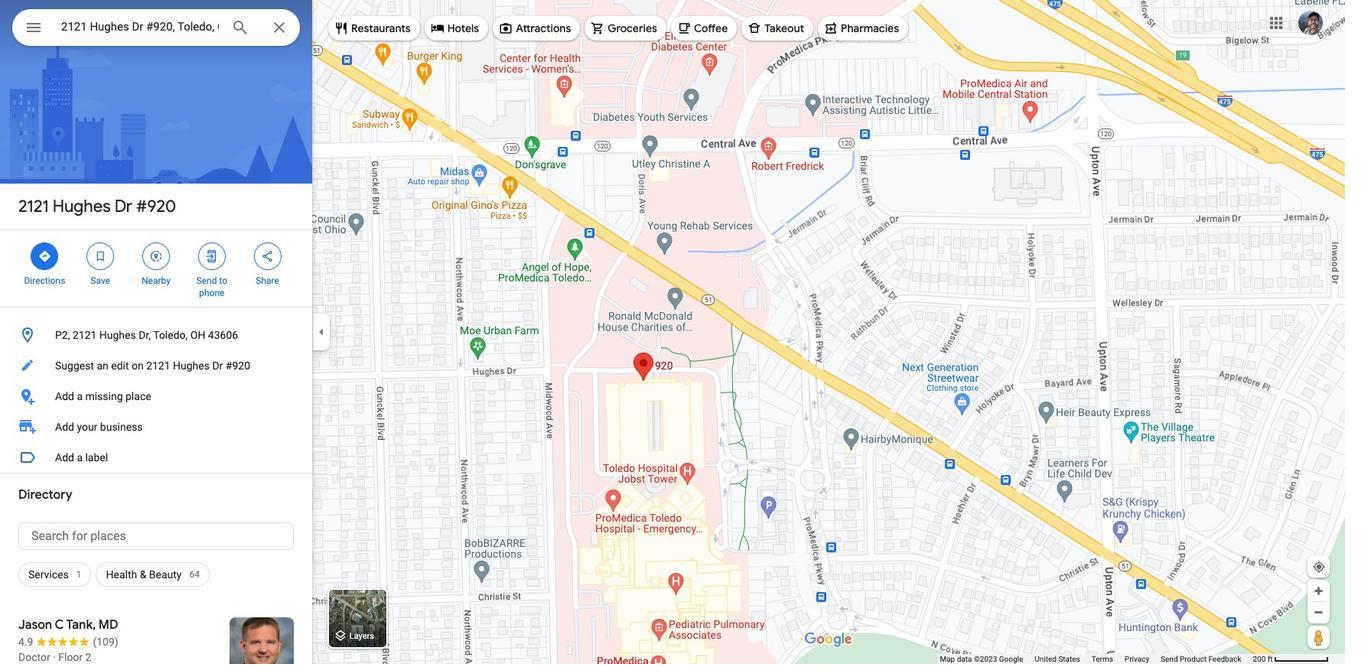 Task type: locate. For each thing, give the bounding box(es) containing it.
1 vertical spatial #920
[[226, 360, 250, 372]]

actions for 2121 hughes dr #920 region
[[0, 230, 312, 307]]

#920
[[136, 196, 176, 217], [226, 360, 250, 372]]

2121 right on
[[146, 360, 170, 372]]

united
[[1035, 655, 1057, 664]]

0 vertical spatial #920
[[136, 196, 176, 217]]

footer
[[940, 654, 1253, 664]]

hotels button
[[425, 10, 488, 47]]

0 horizontal spatial send
[[196, 276, 217, 286]]

0 vertical spatial hughes
[[53, 196, 111, 217]]

add your business
[[55, 421, 143, 433]]

dr up 'actions for 2121 hughes dr #920' region
[[115, 196, 132, 217]]

send up phone
[[196, 276, 217, 286]]

a for label
[[77, 452, 83, 464]]

dr,
[[139, 329, 151, 341]]

1 vertical spatial 2121
[[73, 329, 97, 341]]

directory
[[18, 488, 72, 503]]

feedback
[[1209, 655, 1242, 664]]

2121
[[18, 196, 49, 217], [73, 329, 97, 341], [146, 360, 170, 372]]

toledo,
[[153, 329, 188, 341]]

a left label
[[77, 452, 83, 464]]

p2,
[[55, 329, 70, 341]]

footer containing map data ©2023 google
[[940, 654, 1253, 664]]

services
[[28, 569, 69, 581]]

takeout button
[[742, 10, 814, 47]]

0 horizontal spatial dr
[[115, 196, 132, 217]]

None field
[[61, 18, 219, 36]]

200
[[1253, 655, 1266, 664]]

add for add a label
[[55, 452, 74, 464]]

2 add from the top
[[55, 421, 74, 433]]

zoom in image
[[1313, 586, 1325, 597]]

send inside send to phone
[[196, 276, 217, 286]]

restaurants
[[351, 21, 411, 35]]

add
[[55, 390, 74, 403], [55, 421, 74, 433], [55, 452, 74, 464]]

hughes inside "button"
[[173, 360, 210, 372]]

0 vertical spatial send
[[196, 276, 217, 286]]

2121 right p2,
[[73, 329, 97, 341]]

add your business link
[[0, 412, 312, 442]]

show your location image
[[1313, 560, 1326, 574]]

dr down 43606
[[212, 360, 223, 372]]

0 vertical spatial add
[[55, 390, 74, 403]]

0 vertical spatial a
[[77, 390, 83, 403]]

send left "product"
[[1161, 655, 1178, 664]]

2 horizontal spatial 2121
[[146, 360, 170, 372]]

none field inside 2121 hughes dr #920, toledo, oh 43606 field
[[61, 18, 219, 36]]

hughes
[[53, 196, 111, 217], [99, 329, 136, 341], [173, 360, 210, 372]]

layers
[[350, 632, 374, 642]]

3 add from the top
[[55, 452, 74, 464]]

send inside button
[[1161, 655, 1178, 664]]

an
[[97, 360, 108, 372]]

c
[[55, 618, 64, 633]]

1 horizontal spatial #920
[[226, 360, 250, 372]]

hotels
[[448, 21, 479, 35]]

add a label button
[[0, 442, 312, 473]]

1 vertical spatial a
[[77, 452, 83, 464]]

health
[[106, 569, 137, 581]]

2 vertical spatial hughes
[[173, 360, 210, 372]]

p2, 2121 hughes dr, toledo, oh 43606 button
[[0, 320, 312, 351]]

share
[[256, 276, 279, 286]]

send product feedback button
[[1161, 654, 1242, 664]]

1 add from the top
[[55, 390, 74, 403]]

attractions
[[516, 21, 571, 35]]

terms button
[[1092, 654, 1114, 664]]

none text field inside 2121 hughes dr #920 main content
[[18, 523, 294, 550]]

1 horizontal spatial 2121
[[73, 329, 97, 341]]

add a missing place button
[[0, 381, 312, 412]]

1 vertical spatial send
[[1161, 655, 1178, 664]]

2121 inside "button"
[[146, 360, 170, 372]]

suggest an edit on 2121 hughes dr #920 button
[[0, 351, 312, 381]]


[[149, 248, 163, 265]]

hughes down oh
[[173, 360, 210, 372]]

add a label
[[55, 452, 108, 464]]

hughes left dr,
[[99, 329, 136, 341]]

#920 up the ''
[[136, 196, 176, 217]]

place
[[126, 390, 151, 403]]

label
[[85, 452, 108, 464]]

2121 up 
[[18, 196, 49, 217]]

1 vertical spatial dr
[[212, 360, 223, 372]]

hughes up the 
[[53, 196, 111, 217]]

add left your
[[55, 421, 74, 433]]

send to phone
[[196, 276, 227, 299]]


[[94, 248, 107, 265]]

dr
[[115, 196, 132, 217], [212, 360, 223, 372]]

 search field
[[12, 9, 300, 49]]

add left label
[[55, 452, 74, 464]]

google maps element
[[0, 0, 1346, 664]]

1 a from the top
[[77, 390, 83, 403]]

coffee button
[[671, 10, 737, 47]]

200 ft
[[1253, 655, 1273, 664]]

md
[[99, 618, 118, 633]]

add down suggest
[[55, 390, 74, 403]]

0 vertical spatial dr
[[115, 196, 132, 217]]

1 vertical spatial add
[[55, 421, 74, 433]]

restaurants button
[[328, 10, 420, 47]]

a left missing
[[77, 390, 83, 403]]


[[24, 17, 43, 38]]

1 horizontal spatial dr
[[212, 360, 223, 372]]

1 horizontal spatial send
[[1161, 655, 1178, 664]]

4.9 stars 109 reviews image
[[18, 635, 118, 650]]

ft
[[1268, 655, 1273, 664]]

send
[[196, 276, 217, 286], [1161, 655, 1178, 664]]

suggest an edit on 2121 hughes dr #920
[[55, 360, 250, 372]]

a inside add a label button
[[77, 452, 83, 464]]

64
[[189, 569, 200, 580]]

0 horizontal spatial 2121
[[18, 196, 49, 217]]

4.9
[[18, 636, 33, 648]]

2 a from the top
[[77, 452, 83, 464]]

2 vertical spatial add
[[55, 452, 74, 464]]

map data ©2023 google
[[940, 655, 1024, 664]]

#920 down 43606
[[226, 360, 250, 372]]

None text field
[[18, 523, 294, 550]]

2 vertical spatial 2121
[[146, 360, 170, 372]]

a inside add a missing place button
[[77, 390, 83, 403]]

1 vertical spatial hughes
[[99, 329, 136, 341]]

zoom out image
[[1313, 607, 1325, 618]]

a
[[77, 390, 83, 403], [77, 452, 83, 464]]



Task type: vqa. For each thing, say whether or not it's contained in the screenshot.
'1/2' related to 19-19 1/2 E Waterloo St, Canal Winchester, OH 43110
no



Task type: describe. For each thing, give the bounding box(es) containing it.
43606
[[208, 329, 238, 341]]

terms
[[1092, 655, 1114, 664]]

add for add your business
[[55, 421, 74, 433]]

add for add a missing place
[[55, 390, 74, 403]]

collapse side panel image
[[313, 324, 330, 341]]

data
[[957, 655, 972, 664]]


[[38, 248, 52, 265]]

hughes inside button
[[99, 329, 136, 341]]

0 horizontal spatial #920
[[136, 196, 176, 217]]

#920 inside "button"
[[226, 360, 250, 372]]

to
[[219, 276, 227, 286]]


[[205, 248, 219, 265]]

takeout
[[765, 21, 805, 35]]

show street view coverage image
[[1308, 626, 1330, 649]]

(109)
[[93, 636, 118, 648]]

2
[[85, 651, 91, 664]]

send for send to phone
[[196, 276, 217, 286]]

groceries button
[[585, 10, 667, 47]]

2121 Hughes Dr #920, Toledo, OH 43606 field
[[12, 9, 300, 46]]

coffee
[[694, 21, 728, 35]]

united states button
[[1035, 654, 1081, 664]]

health & beauty 64
[[106, 569, 200, 581]]

send product feedback
[[1161, 655, 1242, 664]]

·
[[53, 651, 56, 664]]

beauty
[[149, 569, 182, 581]]

united states
[[1035, 655, 1081, 664]]

 button
[[12, 9, 55, 49]]

privacy
[[1125, 655, 1150, 664]]

&
[[140, 569, 146, 581]]

nearby
[[142, 276, 171, 286]]

tank,
[[66, 618, 96, 633]]

google
[[999, 655, 1024, 664]]

suggest
[[55, 360, 94, 372]]

p2, 2121 hughes dr, toledo, oh 43606
[[55, 329, 238, 341]]

business
[[100, 421, 143, 433]]

send for send product feedback
[[1161, 655, 1178, 664]]

edit
[[111, 360, 129, 372]]

pharmacies
[[841, 21, 899, 35]]

©2023
[[974, 655, 998, 664]]

2121 hughes dr #920 main content
[[0, 0, 312, 664]]

google account: cj baylor  
(christian.baylor@adept.ai) image
[[1299, 10, 1323, 35]]

pharmacies button
[[818, 10, 909, 47]]

phone
[[199, 288, 225, 299]]

your
[[77, 421, 97, 433]]

dr inside suggest an edit on 2121 hughes dr #920 "button"
[[212, 360, 223, 372]]

0 vertical spatial 2121
[[18, 196, 49, 217]]

floor
[[58, 651, 83, 664]]

states
[[1059, 655, 1081, 664]]

2121 inside button
[[73, 329, 97, 341]]

product
[[1180, 655, 1207, 664]]

attractions button
[[493, 10, 580, 47]]

2121 hughes dr #920
[[18, 196, 176, 217]]

map
[[940, 655, 955, 664]]

on
[[132, 360, 144, 372]]

save
[[91, 276, 110, 286]]

footer inside google maps element
[[940, 654, 1253, 664]]

oh
[[190, 329, 205, 341]]

groceries
[[608, 21, 657, 35]]

1
[[76, 569, 82, 580]]

jason c tank, md
[[18, 618, 118, 633]]

add a missing place
[[55, 390, 151, 403]]

directions
[[24, 276, 65, 286]]

doctor
[[18, 651, 50, 664]]

missing
[[85, 390, 123, 403]]

jason
[[18, 618, 52, 633]]

doctor · floor 2
[[18, 651, 91, 664]]

privacy button
[[1125, 654, 1150, 664]]

200 ft button
[[1253, 655, 1330, 664]]


[[261, 248, 274, 265]]

a for missing
[[77, 390, 83, 403]]

services 1
[[28, 569, 82, 581]]



